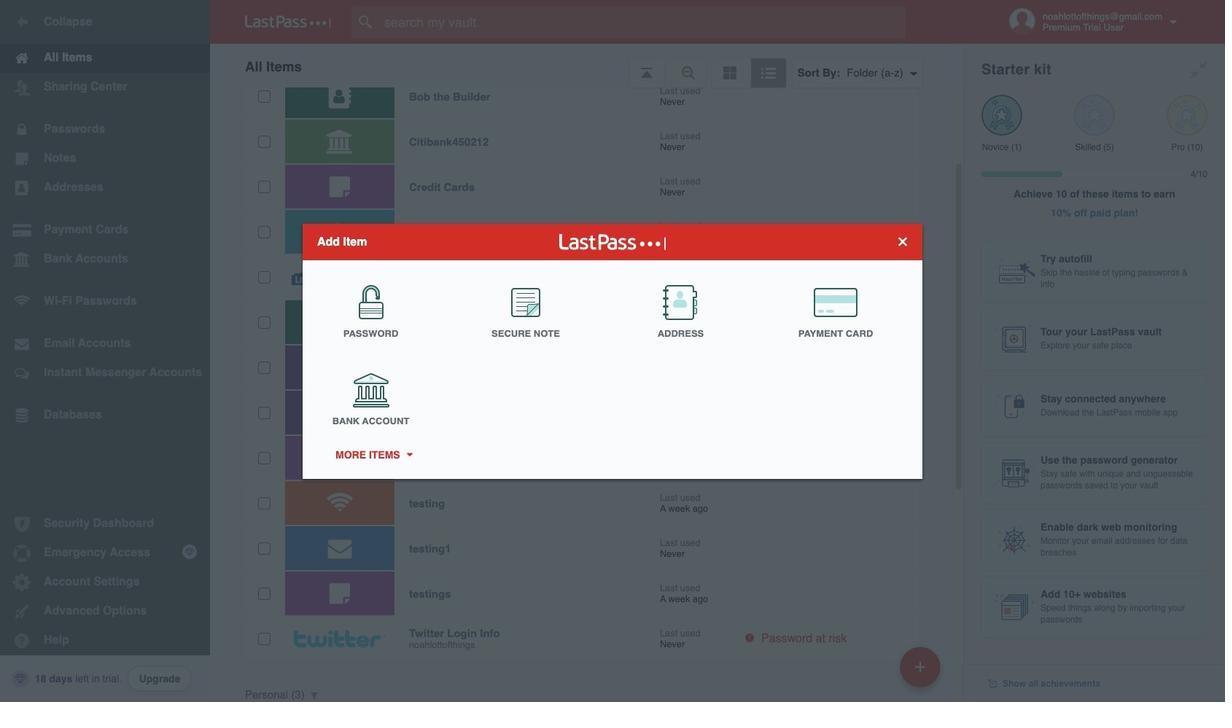 Task type: vqa. For each thing, say whether or not it's contained in the screenshot.
lastpass "image"
yes



Task type: describe. For each thing, give the bounding box(es) containing it.
new item image
[[915, 662, 925, 672]]

lastpass image
[[245, 15, 331, 28]]

caret right image
[[404, 453, 414, 456]]

new item navigation
[[895, 642, 949, 702]]

vault options navigation
[[210, 44, 964, 88]]



Task type: locate. For each thing, give the bounding box(es) containing it.
search my vault text field
[[351, 6, 934, 38]]

Search search field
[[351, 6, 934, 38]]

main navigation navigation
[[0, 0, 210, 702]]

dialog
[[303, 224, 922, 479]]



